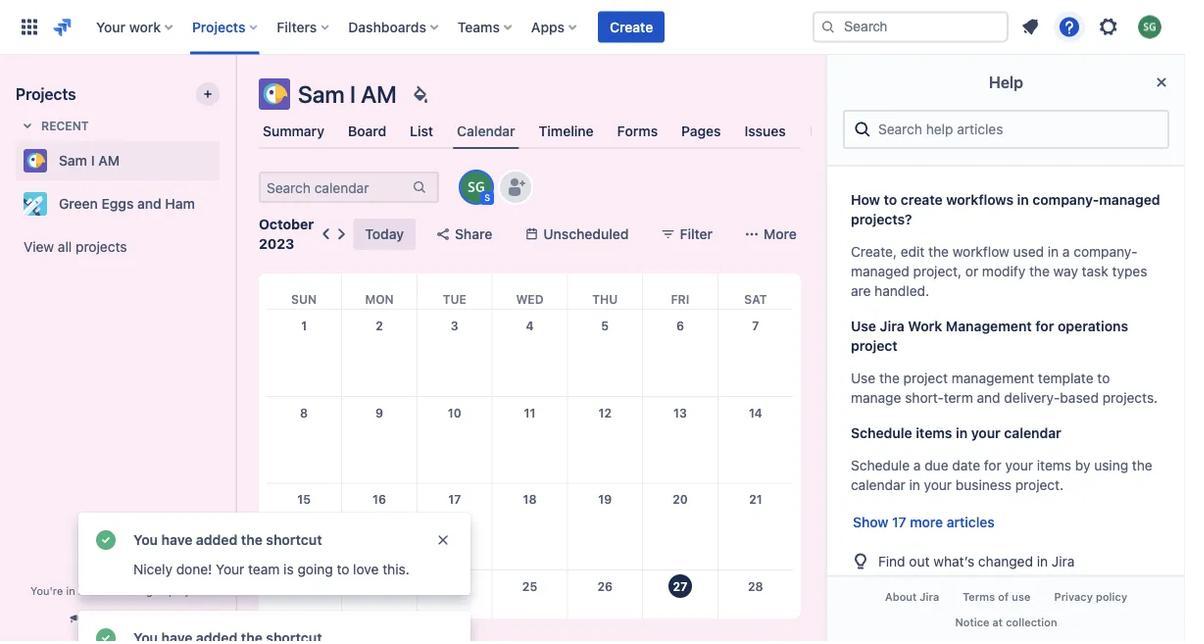 Task type: vqa. For each thing, say whether or not it's contained in the screenshot.
Link issues, web pages, and more ICON
no



Task type: locate. For each thing, give the bounding box(es) containing it.
1 horizontal spatial project
[[851, 338, 898, 354]]

19 link
[[590, 484, 621, 515]]

reports link
[[806, 114, 865, 149]]

mon link
[[361, 274, 398, 309]]

jira
[[880, 318, 905, 334], [1052, 553, 1075, 569], [920, 591, 940, 604]]

of
[[999, 591, 1009, 604]]

2 horizontal spatial a
[[1063, 244, 1070, 260]]

23 link
[[364, 571, 395, 602]]

2 horizontal spatial to
[[1098, 370, 1110, 386]]

1 horizontal spatial your
[[972, 425, 1001, 441]]

thu link
[[589, 274, 622, 309]]

am up the green eggs and ham link
[[98, 152, 120, 169]]

sun link
[[287, 274, 321, 309]]

your up date
[[972, 425, 1001, 441]]

2 horizontal spatial project
[[904, 370, 948, 386]]

items up project.
[[1037, 457, 1072, 474]]

a inside schedule a due date for your items by using the calendar in your business project.
[[914, 457, 921, 474]]

0 vertical spatial project
[[851, 338, 898, 354]]

projects up collapse recent projects icon
[[16, 85, 76, 103]]

0 vertical spatial schedule
[[851, 425, 913, 441]]

sam i am link
[[16, 141, 212, 180]]

your down the due
[[924, 477, 952, 493]]

5 row from the top
[[267, 570, 793, 642]]

jira right about
[[920, 591, 940, 604]]

i up green
[[91, 152, 95, 169]]

in inside create, edit the workflow used in a company- managed project, or modify the way task types are handled.
[[1048, 244, 1059, 260]]

27
[[673, 579, 688, 593]]

use inside use jira work management for operations project
[[851, 318, 877, 334]]

recent
[[41, 119, 89, 132]]

to inside use the project management template to manage short-term and delivery-based projects.
[[1098, 370, 1110, 386]]

company- up task
[[1074, 244, 1138, 260]]

about jira
[[885, 591, 940, 604]]

14
[[749, 406, 763, 420]]

dismiss image
[[435, 533, 451, 548]]

0 vertical spatial your
[[96, 19, 126, 35]]

3 row from the top
[[267, 397, 793, 483]]

jira image
[[51, 15, 75, 39], [51, 15, 75, 39]]

0 vertical spatial i
[[350, 80, 356, 108]]

2 vertical spatial to
[[337, 561, 350, 578]]

0 horizontal spatial projects
[[16, 85, 76, 103]]

grid
[[267, 274, 793, 642]]

for left "operations"
[[1036, 318, 1055, 334]]

a
[[1063, 244, 1070, 260], [914, 457, 921, 474], [78, 584, 84, 597]]

1 vertical spatial project
[[904, 370, 948, 386]]

project up short-
[[904, 370, 948, 386]]

row containing 15
[[267, 483, 793, 570]]

to left love
[[337, 561, 350, 578]]

a left the due
[[914, 457, 921, 474]]

schedule left the due
[[851, 457, 910, 474]]

for for date
[[984, 457, 1002, 474]]

the right using
[[1133, 457, 1153, 474]]

1 vertical spatial for
[[984, 457, 1002, 474]]

0 horizontal spatial project
[[169, 584, 205, 597]]

1 vertical spatial a
[[914, 457, 921, 474]]

1 schedule from the top
[[851, 425, 913, 441]]

managed inside how to create workflows in company-managed projects?
[[1100, 192, 1161, 208]]

operations
[[1058, 318, 1129, 334]]

october
[[259, 216, 314, 232]]

the up the team
[[241, 532, 263, 548]]

0 horizontal spatial items
[[916, 425, 953, 441]]

17 up dismiss image
[[448, 493, 461, 506]]

more
[[764, 226, 797, 242]]

wed
[[516, 292, 544, 306]]

1 horizontal spatial managed
[[851, 263, 910, 279]]

add to starred image
[[214, 192, 237, 216]]

0 vertical spatial sam
[[298, 80, 345, 108]]

for inside use jira work management for operations project
[[1036, 318, 1055, 334]]

success image
[[94, 529, 118, 552], [94, 627, 118, 642]]

1 vertical spatial sam i am
[[59, 152, 120, 169]]

0 horizontal spatial managed
[[118, 584, 166, 597]]

use the project management template to manage short-term and delivery-based projects.
[[851, 370, 1158, 406]]

success image left 'you'
[[94, 529, 118, 552]]

0 vertical spatial sam i am
[[298, 80, 397, 108]]

terms
[[963, 591, 996, 604]]

row
[[267, 274, 793, 309], [267, 310, 793, 397], [267, 397, 793, 483], [267, 483, 793, 570], [267, 570, 793, 642]]

sun
[[291, 292, 317, 306]]

forms
[[617, 123, 658, 139]]

2 row from the top
[[267, 310, 793, 397]]

sam down recent
[[59, 152, 87, 169]]

collapse recent projects image
[[16, 114, 39, 137]]

0 horizontal spatial am
[[98, 152, 120, 169]]

2 vertical spatial managed
[[118, 584, 166, 597]]

0 vertical spatial jira
[[880, 318, 905, 334]]

2 schedule from the top
[[851, 457, 910, 474]]

1 horizontal spatial i
[[350, 80, 356, 108]]

you
[[133, 532, 158, 548]]

tab list
[[247, 114, 865, 149]]

items inside schedule a due date for your items by using the calendar in your business project.
[[1037, 457, 1072, 474]]

filters
[[277, 19, 317, 35]]

issues
[[745, 123, 786, 139]]

0 vertical spatial to
[[884, 192, 898, 208]]

1 use from the top
[[851, 318, 877, 334]]

1 vertical spatial 17
[[892, 514, 907, 531]]

use for use jira work management for operations project
[[851, 318, 877, 334]]

use inside use the project management template to manage short-term and delivery-based projects.
[[851, 370, 876, 386]]

1 vertical spatial managed
[[851, 263, 910, 279]]

1 vertical spatial calendar
[[851, 477, 906, 493]]

0 horizontal spatial a
[[78, 584, 84, 597]]

wed link
[[512, 274, 548, 309]]

use down are
[[851, 318, 877, 334]]

success image down the give
[[94, 627, 118, 642]]

schedule inside schedule a due date for your items by using the calendar in your business project.
[[851, 457, 910, 474]]

0 vertical spatial success image
[[94, 529, 118, 552]]

0 horizontal spatial and
[[137, 196, 162, 212]]

managed inside create, edit the workflow used in a company- managed project, or modify the way task types are handled.
[[851, 263, 910, 279]]

a left 'team-'
[[78, 584, 84, 597]]

1 vertical spatial use
[[851, 370, 876, 386]]

banner
[[0, 0, 1186, 55]]

calendar inside schedule a due date for your items by using the calendar in your business project.
[[851, 477, 906, 493]]

4 row from the top
[[267, 483, 793, 570]]

jira left work
[[880, 318, 905, 334]]

projects up "create project" icon
[[192, 19, 246, 35]]

project.
[[1016, 477, 1064, 493]]

0 horizontal spatial your
[[96, 19, 126, 35]]

next month image
[[330, 223, 353, 246]]

task
[[1082, 263, 1109, 279]]

7
[[753, 319, 759, 332]]

project down done!
[[169, 584, 205, 597]]

i up board
[[350, 80, 356, 108]]

1 horizontal spatial projects
[[192, 19, 246, 35]]

find
[[879, 553, 906, 569]]

1 vertical spatial items
[[1037, 457, 1072, 474]]

project
[[851, 338, 898, 354], [904, 370, 948, 386], [169, 584, 205, 597]]

2 use from the top
[[851, 370, 876, 386]]

1 horizontal spatial for
[[1036, 318, 1055, 334]]

delivery-
[[1005, 390, 1061, 406]]

1 horizontal spatial jira
[[920, 591, 940, 604]]

12
[[599, 406, 612, 420]]

in inside schedule a due date for your items by using the calendar in your business project.
[[910, 477, 921, 493]]

22 link
[[288, 571, 320, 602]]

items
[[916, 425, 953, 441], [1037, 457, 1072, 474]]

calendar up show
[[851, 477, 906, 493]]

2 vertical spatial a
[[78, 584, 84, 597]]

issues link
[[741, 114, 790, 149]]

0 vertical spatial for
[[1036, 318, 1055, 334]]

2
[[376, 319, 383, 332]]

company- inside how to create workflows in company-managed projects?
[[1033, 192, 1100, 208]]

0 vertical spatial your
[[972, 425, 1001, 441]]

1 vertical spatial your
[[1006, 457, 1034, 474]]

1 vertical spatial company-
[[1074, 244, 1138, 260]]

edit
[[901, 244, 925, 260]]

using
[[1095, 457, 1129, 474]]

1 row from the top
[[267, 274, 793, 309]]

the
[[929, 244, 949, 260], [1030, 263, 1050, 279], [880, 370, 900, 386], [1133, 457, 1153, 474], [241, 532, 263, 548]]

0 vertical spatial calendar
[[1005, 425, 1062, 441]]

0 horizontal spatial for
[[984, 457, 1002, 474]]

0 vertical spatial company-
[[1033, 192, 1100, 208]]

and left ham
[[137, 196, 162, 212]]

calendar
[[457, 123, 515, 139]]

0 vertical spatial and
[[137, 196, 162, 212]]

dashboards
[[348, 19, 426, 35]]

for for management
[[1036, 318, 1055, 334]]

15
[[297, 493, 311, 506]]

you're in a team-managed project
[[30, 584, 205, 597]]

0 horizontal spatial sam
[[59, 152, 87, 169]]

17 link
[[439, 484, 471, 515]]

0 horizontal spatial 17
[[448, 493, 461, 506]]

jira inside button
[[920, 591, 940, 604]]

schedule down manage
[[851, 425, 913, 441]]

schedule for schedule a due date for your items by using the calendar in your business project.
[[851, 457, 910, 474]]

grid containing sun
[[267, 274, 793, 642]]

1 vertical spatial schedule
[[851, 457, 910, 474]]

projects
[[192, 19, 246, 35], [16, 85, 76, 103]]

0 horizontal spatial jira
[[880, 318, 905, 334]]

and down 'management'
[[977, 390, 1001, 406]]

in right changed
[[1037, 553, 1048, 569]]

company- up used at the right of page
[[1033, 192, 1100, 208]]

am up board
[[361, 80, 397, 108]]

1 horizontal spatial and
[[977, 390, 1001, 406]]

0 vertical spatial managed
[[1100, 192, 1161, 208]]

about
[[885, 591, 917, 604]]

18
[[523, 493, 537, 506]]

set background color image
[[409, 82, 432, 106]]

items up the due
[[916, 425, 953, 441]]

1 horizontal spatial 17
[[892, 514, 907, 531]]

1 vertical spatial success image
[[94, 627, 118, 642]]

how to create workflows in company-managed projects?
[[851, 192, 1161, 227]]

for up business
[[984, 457, 1002, 474]]

2 vertical spatial project
[[169, 584, 205, 597]]

in up show 17 more articles
[[910, 477, 921, 493]]

1 vertical spatial i
[[91, 152, 95, 169]]

this.
[[383, 561, 410, 578]]

in up date
[[956, 425, 968, 441]]

in right workflows
[[1018, 192, 1029, 208]]

in right 'you're'
[[66, 584, 75, 597]]

managed down "create,"
[[851, 263, 910, 279]]

0 vertical spatial a
[[1063, 244, 1070, 260]]

jira inside use jira work management for operations project
[[880, 318, 905, 334]]

calendar down delivery-
[[1005, 425, 1062, 441]]

work
[[129, 19, 161, 35]]

primary element
[[12, 0, 813, 54]]

1
[[301, 319, 307, 332]]

1 vertical spatial to
[[1098, 370, 1110, 386]]

management
[[946, 318, 1032, 334]]

in up way
[[1048, 244, 1059, 260]]

Search help articles field
[[873, 112, 1160, 147]]

7 link
[[740, 310, 772, 341]]

previous month image
[[314, 223, 338, 246]]

company-
[[1033, 192, 1100, 208], [1074, 244, 1138, 260]]

use for use the project management template to manage short-term and delivery-based projects.
[[851, 370, 876, 386]]

managed up types
[[1100, 192, 1161, 208]]

based
[[1061, 390, 1099, 406]]

managed down nicely
[[118, 584, 166, 597]]

nicely
[[133, 561, 173, 578]]

23
[[372, 579, 387, 593]]

timeline link
[[535, 114, 598, 149]]

0 horizontal spatial i
[[91, 152, 95, 169]]

view all projects link
[[16, 229, 220, 265]]

terms of use
[[963, 591, 1031, 604]]

is
[[284, 561, 294, 578]]

27 link
[[665, 571, 696, 602]]

1 horizontal spatial to
[[884, 192, 898, 208]]

1 horizontal spatial am
[[361, 80, 397, 108]]

0 vertical spatial 17
[[448, 493, 461, 506]]

your up project.
[[1006, 457, 1034, 474]]

your down you have added the shortcut
[[216, 561, 245, 578]]

0 horizontal spatial calendar
[[851, 477, 906, 493]]

1 horizontal spatial your
[[216, 561, 245, 578]]

to
[[884, 192, 898, 208], [1098, 370, 1110, 386], [337, 561, 350, 578]]

workflow
[[953, 244, 1010, 260]]

schedule a due date for your items by using the calendar in your business project.
[[851, 457, 1153, 493]]

banner containing your work
[[0, 0, 1186, 55]]

17 left more
[[892, 514, 907, 531]]

19
[[598, 493, 612, 506]]

use up manage
[[851, 370, 876, 386]]

project up manage
[[851, 338, 898, 354]]

1 vertical spatial jira
[[1052, 553, 1075, 569]]

2 vertical spatial jira
[[920, 591, 940, 604]]

sam up summary
[[298, 80, 345, 108]]

13
[[674, 406, 687, 420]]

to up the based
[[1098, 370, 1110, 386]]

row containing 8
[[267, 397, 793, 483]]

2 horizontal spatial managed
[[1100, 192, 1161, 208]]

2023
[[259, 236, 295, 252]]

6
[[677, 319, 684, 332]]

0 vertical spatial use
[[851, 318, 877, 334]]

to up projects?
[[884, 192, 898, 208]]

28
[[748, 579, 764, 593]]

9
[[376, 406, 384, 420]]

tab list containing calendar
[[247, 114, 865, 149]]

the up project,
[[929, 244, 949, 260]]

your left work at top left
[[96, 19, 126, 35]]

the inside use the project management template to manage short-term and delivery-based projects.
[[880, 370, 900, 386]]

2 success image from the top
[[94, 627, 118, 642]]

for inside schedule a due date for your items by using the calendar in your business project.
[[984, 457, 1002, 474]]

0 vertical spatial projects
[[192, 19, 246, 35]]

sam i am up board
[[298, 80, 397, 108]]

Search field
[[813, 11, 1009, 43]]

project inside use the project management template to manage short-term and delivery-based projects.
[[904, 370, 948, 386]]

1 horizontal spatial a
[[914, 457, 921, 474]]

business
[[956, 477, 1012, 493]]

2 vertical spatial your
[[924, 477, 952, 493]]

1 horizontal spatial items
[[1037, 457, 1072, 474]]

1 vertical spatial and
[[977, 390, 1001, 406]]

17
[[448, 493, 461, 506], [892, 514, 907, 531]]

notice at collection link
[[944, 610, 1070, 635]]

jira up privacy
[[1052, 553, 1075, 569]]

1 vertical spatial projects
[[16, 85, 76, 103]]

a up way
[[1063, 244, 1070, 260]]

the up manage
[[880, 370, 900, 386]]

jira for use jira work management for operations project
[[880, 318, 905, 334]]

calendar
[[1005, 425, 1062, 441], [851, 477, 906, 493]]

use
[[851, 318, 877, 334], [851, 370, 876, 386]]

sam i am down recent
[[59, 152, 120, 169]]

notice
[[956, 616, 990, 628]]



Task type: describe. For each thing, give the bounding box(es) containing it.
3 link
[[439, 310, 471, 341]]

short-
[[905, 390, 944, 406]]

what's
[[934, 553, 975, 569]]

13 link
[[665, 397, 696, 428]]

share
[[455, 226, 493, 242]]

list
[[410, 123, 434, 139]]

privacy policy
[[1055, 591, 1128, 604]]

create, edit the workflow used in a company- managed project, or modify the way task types are handled.
[[851, 244, 1148, 299]]

green eggs and ham link
[[16, 184, 212, 224]]

manage
[[851, 390, 902, 406]]

add to starred image
[[214, 149, 237, 173]]

11 link
[[514, 397, 546, 428]]

1 horizontal spatial sam i am
[[298, 80, 397, 108]]

0 vertical spatial items
[[916, 425, 953, 441]]

5 link
[[590, 310, 621, 341]]

create project image
[[200, 86, 216, 102]]

articles
[[947, 514, 995, 531]]

team
[[248, 561, 280, 578]]

unscheduled button
[[512, 219, 641, 250]]

green eggs and ham
[[59, 196, 195, 212]]

help image
[[1058, 15, 1082, 39]]

create button
[[598, 11, 665, 43]]

filter
[[680, 226, 713, 242]]

25
[[523, 579, 538, 593]]

october 2023
[[259, 216, 314, 252]]

and inside use the project management template to manage short-term and delivery-based projects.
[[977, 390, 1001, 406]]

1 vertical spatial am
[[98, 152, 120, 169]]

summary link
[[259, 114, 328, 149]]

0 horizontal spatial to
[[337, 561, 350, 578]]

14 link
[[740, 397, 772, 428]]

way
[[1054, 263, 1079, 279]]

dashboards button
[[343, 11, 446, 43]]

in inside how to create workflows in company-managed projects?
[[1018, 192, 1029, 208]]

2 horizontal spatial your
[[1006, 457, 1034, 474]]

to inside how to create workflows in company-managed projects?
[[884, 192, 898, 208]]

going
[[298, 561, 333, 578]]

term
[[944, 390, 974, 406]]

help
[[989, 73, 1024, 92]]

today
[[365, 226, 404, 242]]

projects inside popup button
[[192, 19, 246, 35]]

projects button
[[186, 11, 265, 43]]

company- inside create, edit the workflow used in a company- managed project, or modify the way task types are handled.
[[1074, 244, 1138, 260]]

projects?
[[851, 211, 913, 227]]

jira for about jira
[[920, 591, 940, 604]]

2 horizontal spatial jira
[[1052, 553, 1075, 569]]

create
[[901, 192, 943, 208]]

12 link
[[590, 397, 621, 428]]

21 link
[[740, 484, 772, 515]]

show 17 more articles
[[853, 514, 995, 531]]

projects.
[[1103, 390, 1158, 406]]

3
[[451, 319, 459, 332]]

close image
[[1150, 71, 1174, 94]]

8 link
[[288, 397, 320, 428]]

about jira button
[[874, 585, 951, 610]]

search image
[[821, 19, 837, 35]]

schedule for schedule items in your calendar
[[851, 425, 913, 441]]

row containing 1
[[267, 310, 793, 397]]

28 link
[[740, 571, 772, 602]]

create
[[610, 19, 653, 35]]

1 horizontal spatial sam
[[298, 80, 345, 108]]

25 link
[[514, 571, 546, 602]]

0 horizontal spatial your
[[924, 477, 952, 493]]

add people image
[[504, 176, 528, 199]]

give feedback button
[[56, 603, 180, 635]]

added
[[196, 532, 238, 548]]

privacy policy link
[[1043, 585, 1140, 610]]

find out what's changed in jira
[[879, 553, 1075, 569]]

projects
[[76, 239, 127, 255]]

a inside create, edit the workflow used in a company- managed project, or modify the way task types are handled.
[[1063, 244, 1070, 260]]

due
[[925, 457, 949, 474]]

policy
[[1096, 591, 1128, 604]]

use
[[1012, 591, 1031, 604]]

Search calendar text field
[[261, 174, 410, 201]]

ham
[[165, 196, 195, 212]]

project inside use jira work management for operations project
[[851, 338, 898, 354]]

11
[[524, 406, 536, 420]]

10
[[448, 406, 462, 420]]

or
[[966, 263, 979, 279]]

your inside popup button
[[96, 19, 126, 35]]

the down used at the right of page
[[1030, 263, 1050, 279]]

your profile and settings image
[[1139, 15, 1162, 39]]

17 inside row
[[448, 493, 461, 506]]

more button
[[733, 219, 809, 250]]

22
[[297, 579, 312, 593]]

board link
[[344, 114, 390, 149]]

template
[[1038, 370, 1094, 386]]

tue
[[443, 292, 467, 306]]

work
[[908, 318, 943, 334]]

green
[[59, 196, 98, 212]]

list link
[[406, 114, 438, 149]]

1 vertical spatial sam
[[59, 152, 87, 169]]

unscheduled image
[[524, 227, 540, 242]]

26
[[598, 579, 613, 593]]

notifications image
[[1019, 15, 1042, 39]]

create,
[[851, 244, 897, 260]]

16
[[373, 493, 386, 506]]

settings image
[[1097, 15, 1121, 39]]

4
[[526, 319, 534, 332]]

used
[[1014, 244, 1044, 260]]

your work button
[[90, 11, 180, 43]]

handled.
[[875, 283, 930, 299]]

0 horizontal spatial sam i am
[[59, 152, 120, 169]]

use jira work management for operations project
[[851, 318, 1129, 354]]

sam green image
[[461, 172, 492, 203]]

fri
[[671, 292, 690, 306]]

sidebar navigation image
[[214, 78, 257, 118]]

find out what's changed in jira link
[[843, 542, 1170, 579]]

unscheduled
[[544, 226, 629, 242]]

1 horizontal spatial calendar
[[1005, 425, 1062, 441]]

the inside schedule a due date for your items by using the calendar in your business project.
[[1133, 457, 1153, 474]]

and inside the green eggs and ham link
[[137, 196, 162, 212]]

you have added the shortcut
[[133, 532, 322, 548]]

changed
[[979, 553, 1034, 569]]

give feedback
[[87, 612, 168, 626]]

board
[[348, 123, 387, 139]]

tue link
[[439, 274, 471, 309]]

out
[[910, 553, 930, 569]]

1 vertical spatial your
[[216, 561, 245, 578]]

1 success image from the top
[[94, 529, 118, 552]]

0 vertical spatial am
[[361, 80, 397, 108]]

6 link
[[665, 310, 696, 341]]

row containing 22
[[267, 570, 793, 642]]

share button
[[424, 219, 504, 250]]

10 link
[[439, 397, 471, 428]]

appswitcher icon image
[[18, 15, 41, 39]]

row containing sun
[[267, 274, 793, 309]]

nicely done! your team is going to love this.
[[133, 561, 410, 578]]

privacy
[[1055, 591, 1093, 604]]

apps button
[[526, 11, 585, 43]]

17 inside "button"
[[892, 514, 907, 531]]



